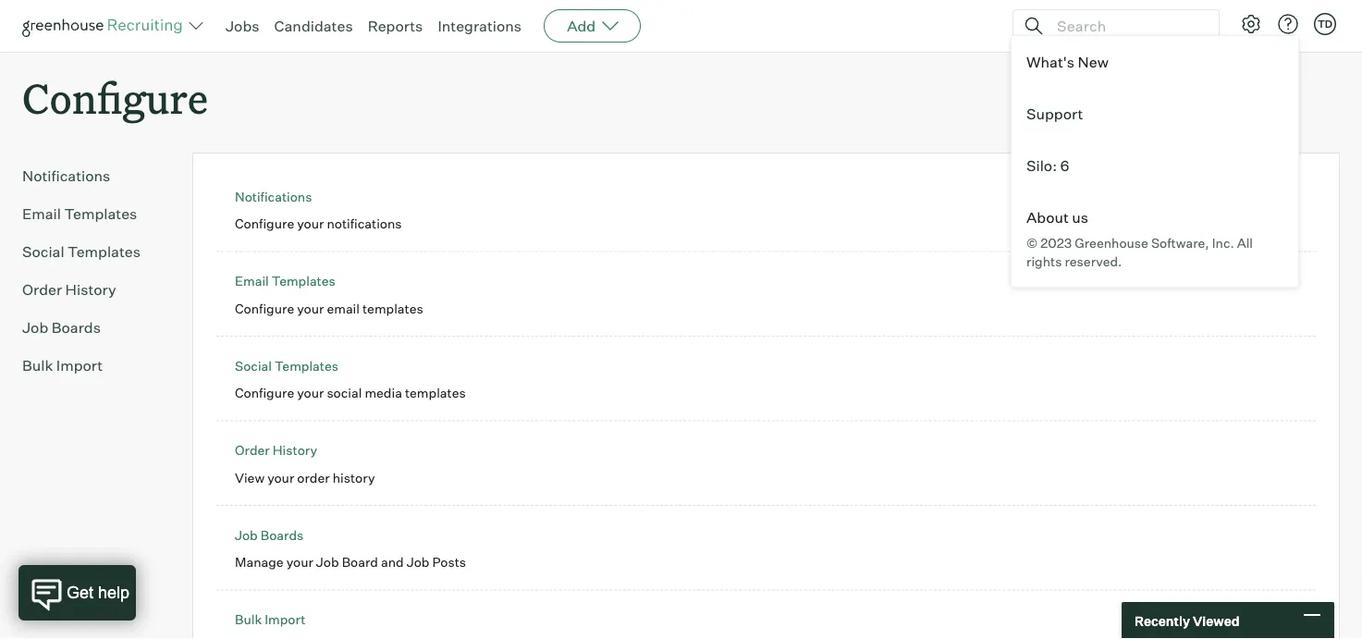 Task type: vqa. For each thing, say whether or not it's contained in the screenshot.
"Candidatezip Candidatezip - An Innovative Tool Bringing Accuracy & Automation To The Hiring Workflows"
no



Task type: describe. For each thing, give the bounding box(es) containing it.
0 vertical spatial email templates link
[[22, 203, 163, 225]]

greenhouse recruiting image
[[22, 15, 189, 37]]

jobs link
[[226, 17, 260, 35]]

bulk inside bulk import link
[[22, 356, 53, 375]]

email inside "link"
[[22, 205, 61, 223]]

1 horizontal spatial job boards link
[[235, 527, 304, 543]]

inc.
[[1213, 234, 1235, 251]]

0 horizontal spatial bulk import
[[22, 356, 103, 375]]

jobs
[[226, 17, 260, 35]]

integrations
[[438, 17, 522, 35]]

©
[[1027, 234, 1038, 251]]

board
[[342, 554, 378, 570]]

0 vertical spatial order
[[22, 280, 62, 299]]

add
[[567, 17, 596, 35]]

1 vertical spatial email templates
[[235, 273, 336, 289]]

1 horizontal spatial bulk import
[[235, 612, 306, 628]]

your for job
[[286, 554, 313, 570]]

0 horizontal spatial bulk import link
[[22, 354, 163, 377]]

greenhouse
[[1075, 234, 1149, 251]]

all
[[1238, 234, 1254, 251]]

about us © 2023 greenhouse software, inc. all rights reserved.
[[1027, 208, 1254, 270]]

0 vertical spatial notifications link
[[22, 165, 163, 187]]

what's
[[1027, 53, 1075, 71]]

support
[[1027, 105, 1084, 123]]

recently
[[1135, 613, 1191, 629]]

email templates inside "link"
[[22, 205, 137, 223]]

rights
[[1027, 254, 1062, 270]]

0 vertical spatial order history
[[22, 280, 116, 299]]

6
[[1061, 156, 1070, 175]]

configure image
[[1241, 13, 1263, 35]]

0 horizontal spatial social templates
[[22, 243, 141, 261]]

td
[[1318, 18, 1333, 30]]

us
[[1073, 208, 1089, 227]]

silo:
[[1027, 156, 1057, 175]]

add button
[[544, 9, 641, 43]]

silo: 6
[[1027, 156, 1070, 175]]

social
[[327, 385, 362, 401]]

1 vertical spatial history
[[273, 442, 317, 459]]

configure your social media templates
[[235, 385, 466, 401]]

1 horizontal spatial order history link
[[235, 442, 317, 459]]

td button
[[1315, 13, 1337, 35]]

candidates
[[274, 17, 353, 35]]

viewed
[[1193, 613, 1240, 629]]

0 horizontal spatial social
[[22, 243, 64, 261]]

your for order
[[267, 470, 294, 486]]

1 vertical spatial email
[[235, 273, 269, 289]]

reports link
[[368, 17, 423, 35]]

your for notifications
[[297, 216, 324, 232]]

view
[[235, 470, 265, 486]]

reserved.
[[1065, 254, 1122, 270]]

0 vertical spatial history
[[65, 280, 116, 299]]

about us menu item
[[1012, 191, 1299, 286]]

1 vertical spatial bulk
[[235, 612, 262, 628]]

Search text field
[[1053, 12, 1203, 39]]

manage
[[235, 554, 284, 570]]



Task type: locate. For each thing, give the bounding box(es) containing it.
import inside bulk import link
[[56, 356, 103, 375]]

and
[[381, 554, 404, 570]]

history
[[333, 470, 375, 486]]

0 horizontal spatial notifications
[[22, 167, 110, 185]]

posts
[[432, 554, 466, 570]]

candidates link
[[274, 17, 353, 35]]

0 horizontal spatial history
[[65, 280, 116, 299]]

1 horizontal spatial boards
[[261, 527, 304, 543]]

1 horizontal spatial notifications
[[235, 188, 312, 205]]

1 vertical spatial notifications link
[[235, 188, 312, 205]]

0 vertical spatial social templates
[[22, 243, 141, 261]]

1 vertical spatial job boards link
[[235, 527, 304, 543]]

about
[[1027, 208, 1069, 227]]

notifications
[[22, 167, 110, 185], [235, 188, 312, 205]]

your right view
[[267, 470, 294, 486]]

new
[[1078, 53, 1109, 71]]

0 vertical spatial notifications
[[22, 167, 110, 185]]

email
[[22, 205, 61, 223], [235, 273, 269, 289]]

0 vertical spatial templates
[[363, 300, 423, 317]]

your left email
[[297, 300, 324, 317]]

1 horizontal spatial order history
[[235, 442, 317, 459]]

configure for notifications
[[235, 216, 294, 232]]

social templates link
[[22, 241, 163, 263], [235, 358, 339, 374]]

1 vertical spatial bulk import link
[[235, 612, 306, 628]]

1 vertical spatial boards
[[261, 527, 304, 543]]

1 horizontal spatial email templates
[[235, 273, 336, 289]]

0 horizontal spatial bulk
[[22, 356, 53, 375]]

your left notifications
[[297, 216, 324, 232]]

1 horizontal spatial job boards
[[235, 527, 304, 543]]

1 horizontal spatial bulk import link
[[235, 612, 306, 628]]

1 horizontal spatial notifications link
[[235, 188, 312, 205]]

order history
[[22, 280, 116, 299], [235, 442, 317, 459]]

view your order history
[[235, 470, 375, 486]]

configure
[[22, 70, 208, 125], [235, 216, 294, 232], [235, 300, 294, 317], [235, 385, 294, 401]]

boards
[[52, 318, 101, 337], [261, 527, 304, 543]]

0 vertical spatial order history link
[[22, 279, 163, 301]]

0 horizontal spatial notifications link
[[22, 165, 163, 187]]

configure your email templates
[[235, 300, 423, 317]]

reports
[[368, 17, 423, 35]]

your left 'social'
[[297, 385, 324, 401]]

social
[[22, 243, 64, 261], [235, 358, 272, 374]]

0 horizontal spatial boards
[[52, 318, 101, 337]]

1 horizontal spatial import
[[265, 612, 306, 628]]

0 horizontal spatial job boards link
[[22, 317, 163, 339]]

0 vertical spatial bulk import
[[22, 356, 103, 375]]

0 horizontal spatial social templates link
[[22, 241, 163, 263]]

1 horizontal spatial social templates link
[[235, 358, 339, 374]]

manage your job board and job posts
[[235, 554, 466, 570]]

email
[[327, 300, 360, 317]]

media
[[365, 385, 402, 401]]

templates
[[363, 300, 423, 317], [405, 385, 466, 401]]

order
[[22, 280, 62, 299], [235, 442, 270, 459]]

configure your notifications
[[235, 216, 402, 232]]

0 vertical spatial import
[[56, 356, 103, 375]]

social templates
[[22, 243, 141, 261], [235, 358, 339, 374]]

1 vertical spatial notifications
[[235, 188, 312, 205]]

1 vertical spatial social templates
[[235, 358, 339, 374]]

1 horizontal spatial social
[[235, 358, 272, 374]]

0 vertical spatial bulk
[[22, 356, 53, 375]]

software,
[[1152, 234, 1210, 251]]

1 vertical spatial order history
[[235, 442, 317, 459]]

1 vertical spatial templates
[[405, 385, 466, 401]]

support link
[[1012, 88, 1299, 140]]

history
[[65, 280, 116, 299], [273, 442, 317, 459]]

bulk import
[[22, 356, 103, 375], [235, 612, 306, 628]]

0 horizontal spatial email
[[22, 205, 61, 223]]

1 vertical spatial social templates link
[[235, 358, 339, 374]]

0 horizontal spatial email templates
[[22, 205, 137, 223]]

import
[[56, 356, 103, 375], [265, 612, 306, 628]]

your for social
[[297, 385, 324, 401]]

email templates link
[[22, 203, 163, 225], [235, 273, 336, 289]]

td button
[[1311, 9, 1340, 39]]

recently viewed
[[1135, 613, 1240, 629]]

templates
[[64, 205, 137, 223], [68, 243, 141, 261], [272, 273, 336, 289], [275, 358, 339, 374]]

bulk import link
[[22, 354, 163, 377], [235, 612, 306, 628]]

0 horizontal spatial order history link
[[22, 279, 163, 301]]

1 vertical spatial job boards
[[235, 527, 304, 543]]

1 vertical spatial order
[[235, 442, 270, 459]]

configure for social templates
[[235, 385, 294, 401]]

1 horizontal spatial social templates
[[235, 358, 339, 374]]

0 vertical spatial email templates
[[22, 205, 137, 223]]

0 vertical spatial boards
[[52, 318, 101, 337]]

2023
[[1041, 234, 1072, 251]]

1 horizontal spatial order
[[235, 442, 270, 459]]

notifications
[[327, 216, 402, 232]]

templates right the media
[[405, 385, 466, 401]]

0 horizontal spatial job boards
[[22, 318, 101, 337]]

notifications link
[[22, 165, 163, 187], [235, 188, 312, 205]]

1 vertical spatial bulk import
[[235, 612, 306, 628]]

1 vertical spatial social
[[235, 358, 272, 374]]

templates right email
[[363, 300, 423, 317]]

configure for email templates
[[235, 300, 294, 317]]

your
[[297, 216, 324, 232], [297, 300, 324, 317], [297, 385, 324, 401], [267, 470, 294, 486], [286, 554, 313, 570]]

0 horizontal spatial import
[[56, 356, 103, 375]]

boards inside job boards link
[[52, 318, 101, 337]]

1 horizontal spatial history
[[273, 442, 317, 459]]

0 vertical spatial social
[[22, 243, 64, 261]]

job
[[22, 318, 48, 337], [235, 527, 258, 543], [316, 554, 339, 570], [407, 554, 430, 570]]

0 horizontal spatial order history
[[22, 280, 116, 299]]

your right "manage"
[[286, 554, 313, 570]]

order
[[297, 470, 330, 486]]

0 vertical spatial job boards
[[22, 318, 101, 337]]

0 vertical spatial bulk import link
[[22, 354, 163, 377]]

0 horizontal spatial email templates link
[[22, 203, 163, 225]]

1 horizontal spatial bulk
[[235, 612, 262, 628]]

email templates
[[22, 205, 137, 223], [235, 273, 336, 289]]

1 horizontal spatial email templates link
[[235, 273, 336, 289]]

1 horizontal spatial email
[[235, 273, 269, 289]]

your for email
[[297, 300, 324, 317]]

bulk
[[22, 356, 53, 375], [235, 612, 262, 628]]

integrations link
[[438, 17, 522, 35]]

0 vertical spatial email
[[22, 205, 61, 223]]

1 vertical spatial import
[[265, 612, 306, 628]]

1 vertical spatial order history link
[[235, 442, 317, 459]]

0 vertical spatial job boards link
[[22, 317, 163, 339]]

silo: 6 link
[[1012, 140, 1299, 191]]

order history link
[[22, 279, 163, 301], [235, 442, 317, 459]]

0 horizontal spatial order
[[22, 280, 62, 299]]

0 vertical spatial social templates link
[[22, 241, 163, 263]]

job boards
[[22, 318, 101, 337], [235, 527, 304, 543]]

1 vertical spatial email templates link
[[235, 273, 336, 289]]

what's new
[[1027, 53, 1109, 71]]

job boards link
[[22, 317, 163, 339], [235, 527, 304, 543]]



